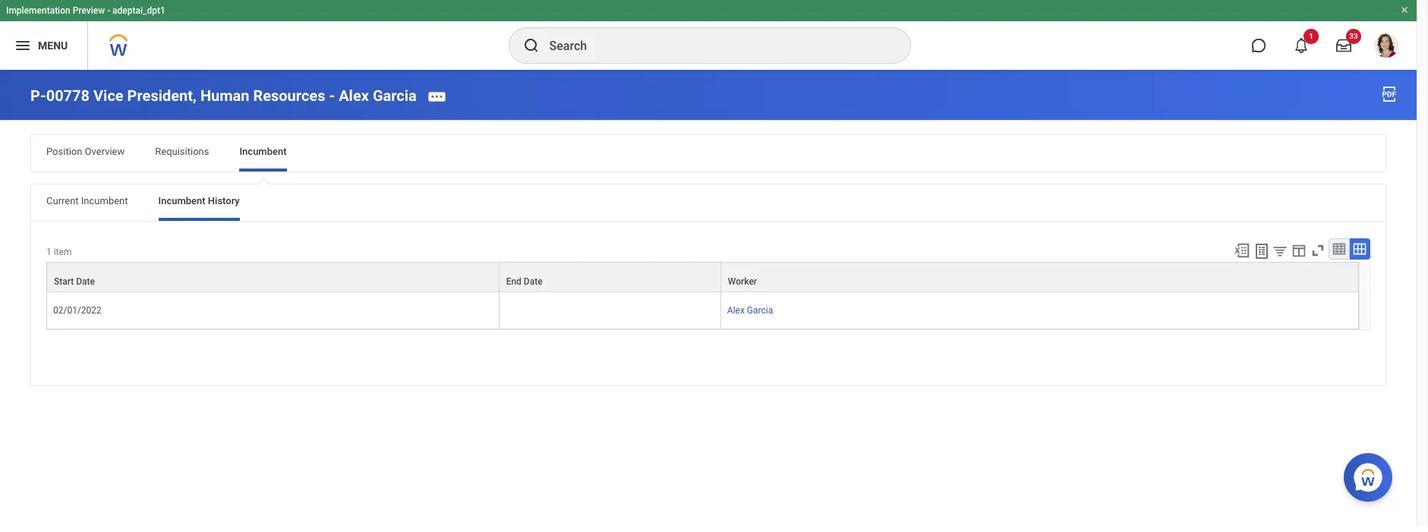 Task type: locate. For each thing, give the bounding box(es) containing it.
1 vertical spatial 1
[[46, 247, 51, 257]]

1 date from the left
[[76, 276, 95, 287]]

0 horizontal spatial incumbent
[[81, 195, 128, 206]]

1 horizontal spatial date
[[524, 276, 543, 287]]

tab list containing current incumbent
[[31, 184, 1386, 221]]

garcia inside row
[[747, 305, 773, 316]]

date right end
[[524, 276, 543, 287]]

p-00778 vice president, human resources - alex garcia
[[30, 86, 417, 105]]

incumbent down resources
[[240, 146, 287, 157]]

1 left item at the left top of page
[[46, 247, 51, 257]]

alex inside row
[[728, 305, 745, 316]]

1 for 1
[[1310, 32, 1314, 40]]

row
[[46, 262, 1360, 292], [46, 292, 1360, 329]]

history
[[208, 195, 240, 206]]

view printable version (pdf) image
[[1381, 85, 1399, 103]]

cell
[[499, 292, 721, 329]]

1 vertical spatial alex
[[728, 305, 745, 316]]

1 row from the top
[[46, 262, 1360, 292]]

1 inside 'p-00778 vice president, human resources - alex garcia' 'main content'
[[46, 247, 51, 257]]

cell inside 'p-00778 vice president, human resources - alex garcia' 'main content'
[[499, 292, 721, 329]]

p-00778 vice president, human resources - alex garcia main content
[[0, 70, 1417, 399]]

33
[[1350, 32, 1359, 40]]

incumbent right current
[[81, 195, 128, 206]]

incumbent
[[240, 146, 287, 157], [81, 195, 128, 206], [158, 195, 206, 206]]

export to worksheets image
[[1253, 242, 1271, 260]]

- right resources
[[329, 86, 335, 105]]

2 date from the left
[[524, 276, 543, 287]]

0 horizontal spatial -
[[107, 5, 110, 16]]

start date button
[[47, 263, 499, 292]]

date for start date
[[76, 276, 95, 287]]

date right start
[[76, 276, 95, 287]]

1 horizontal spatial -
[[329, 86, 335, 105]]

2 row from the top
[[46, 292, 1360, 329]]

incumbent for incumbent
[[240, 146, 287, 157]]

0 vertical spatial 1
[[1310, 32, 1314, 40]]

1 horizontal spatial garcia
[[747, 305, 773, 316]]

resources
[[253, 86, 325, 105]]

justify image
[[14, 36, 32, 55]]

1 vertical spatial garcia
[[747, 305, 773, 316]]

notifications large image
[[1294, 38, 1309, 53]]

0 vertical spatial -
[[107, 5, 110, 16]]

1 inside button
[[1310, 32, 1314, 40]]

0 vertical spatial tab list
[[31, 135, 1386, 171]]

Search Workday  search field
[[550, 29, 879, 62]]

0 horizontal spatial alex
[[339, 86, 369, 105]]

tab list
[[31, 135, 1386, 171], [31, 184, 1386, 221]]

00778
[[46, 86, 90, 105]]

p-
[[30, 86, 46, 105]]

- right preview
[[107, 5, 110, 16]]

menu banner
[[0, 0, 1417, 70]]

toolbar
[[1227, 238, 1371, 262]]

2 horizontal spatial incumbent
[[240, 146, 287, 157]]

- inside menu banner
[[107, 5, 110, 16]]

1 item
[[46, 247, 72, 257]]

0 horizontal spatial 1
[[46, 247, 51, 257]]

end date button
[[499, 263, 721, 292]]

profile logan mcneil image
[[1375, 33, 1399, 61]]

alex down worker
[[728, 305, 745, 316]]

incumbent left history
[[158, 195, 206, 206]]

1
[[1310, 32, 1314, 40], [46, 247, 51, 257]]

2 tab list from the top
[[31, 184, 1386, 221]]

1 horizontal spatial alex
[[728, 305, 745, 316]]

click to view/edit grid preferences image
[[1291, 242, 1308, 259]]

item
[[54, 247, 72, 257]]

0 horizontal spatial date
[[76, 276, 95, 287]]

1 right notifications large image
[[1310, 32, 1314, 40]]

- inside 'main content'
[[329, 86, 335, 105]]

1 for 1 item
[[46, 247, 51, 257]]

date
[[76, 276, 95, 287], [524, 276, 543, 287]]

row containing start date
[[46, 262, 1360, 292]]

alex right resources
[[339, 86, 369, 105]]

inbox large image
[[1337, 38, 1352, 53]]

1 vertical spatial tab list
[[31, 184, 1386, 221]]

row down worker
[[46, 292, 1360, 329]]

1 horizontal spatial 1
[[1310, 32, 1314, 40]]

start date
[[54, 276, 95, 287]]

garcia
[[373, 86, 417, 105], [747, 305, 773, 316]]

alex
[[339, 86, 369, 105], [728, 305, 745, 316]]

0 horizontal spatial garcia
[[373, 86, 417, 105]]

worker button
[[721, 263, 1359, 292]]

1 tab list from the top
[[31, 135, 1386, 171]]

0 vertical spatial garcia
[[373, 86, 417, 105]]

1 button
[[1285, 29, 1319, 62]]

1 vertical spatial -
[[329, 86, 335, 105]]

row up the alex garcia link at the bottom
[[46, 262, 1360, 292]]

33 button
[[1328, 29, 1362, 62]]

1 horizontal spatial incumbent
[[158, 195, 206, 206]]

-
[[107, 5, 110, 16], [329, 86, 335, 105]]

vice
[[93, 86, 124, 105]]

worker
[[728, 276, 757, 287]]

export to excel image
[[1234, 242, 1251, 259]]



Task type: describe. For each thing, give the bounding box(es) containing it.
close environment banner image
[[1401, 5, 1410, 14]]

p-00778 vice president, human resources - alex garcia link
[[30, 86, 417, 105]]

0 vertical spatial alex
[[339, 86, 369, 105]]

implementation preview -   adeptai_dpt1
[[6, 5, 165, 16]]

incumbent for incumbent history
[[158, 195, 206, 206]]

toolbar inside 'p-00778 vice president, human resources - alex garcia' 'main content'
[[1227, 238, 1371, 262]]

menu
[[38, 39, 68, 51]]

human
[[200, 86, 249, 105]]

implementation
[[6, 5, 70, 16]]

fullscreen image
[[1310, 242, 1327, 259]]

select to filter grid data image
[[1272, 243, 1289, 259]]

tab list containing position overview
[[31, 135, 1386, 171]]

requisitions
[[155, 146, 209, 157]]

position overview
[[46, 146, 125, 157]]

incumbent history
[[158, 195, 240, 206]]

current
[[46, 195, 79, 206]]

president,
[[127, 86, 197, 105]]

row containing 02/01/2022
[[46, 292, 1360, 329]]

start
[[54, 276, 74, 287]]

end
[[506, 276, 522, 287]]

menu button
[[0, 21, 88, 70]]

02/01/2022
[[53, 305, 102, 316]]

alex garcia
[[728, 305, 773, 316]]

search image
[[522, 36, 540, 55]]

adeptai_dpt1
[[112, 5, 165, 16]]

current incumbent
[[46, 195, 128, 206]]

expand table image
[[1353, 241, 1368, 257]]

preview
[[73, 5, 105, 16]]

overview
[[85, 146, 125, 157]]

date for end date
[[524, 276, 543, 287]]

alex garcia link
[[728, 302, 773, 316]]

end date
[[506, 276, 543, 287]]

position
[[46, 146, 82, 157]]

table image
[[1332, 241, 1347, 257]]



Task type: vqa. For each thing, say whether or not it's contained in the screenshot.
02/01/2022 on the left of the page
yes



